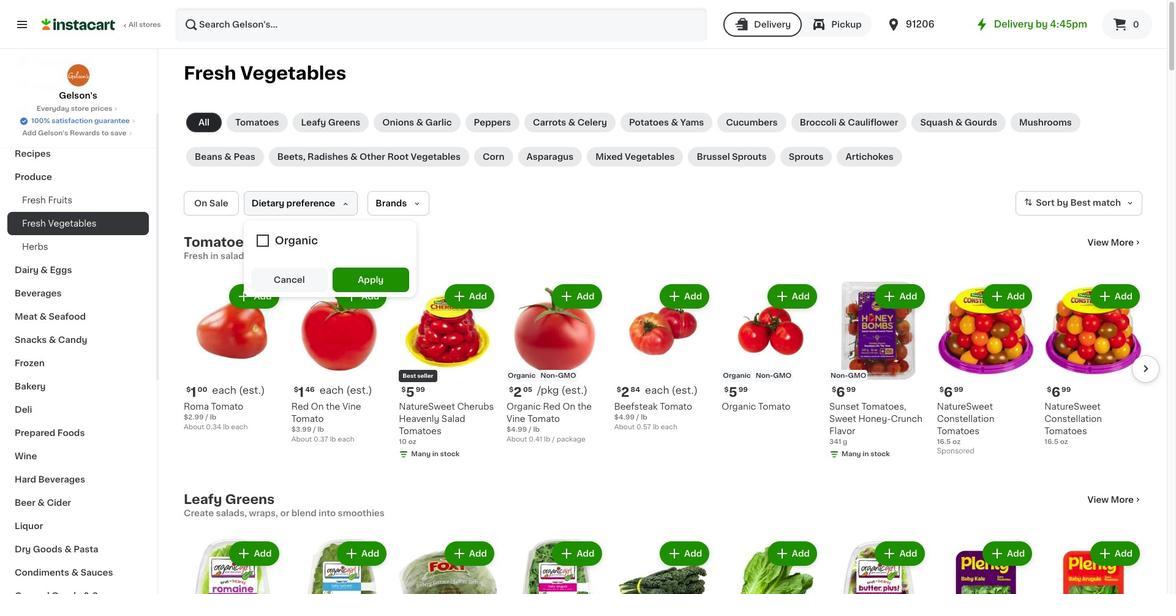 Task type: vqa. For each thing, say whether or not it's contained in the screenshot.
the right memory
no



Task type: locate. For each thing, give the bounding box(es) containing it.
(est.) inside $ 1 00 each (est.)
[[239, 385, 265, 395]]

leafy up create
[[184, 493, 222, 506]]

1 horizontal spatial best
[[1071, 199, 1091, 207]]

1 horizontal spatial 6
[[944, 386, 953, 399]]

1 inside $ 1 46 each (est.)
[[298, 386, 304, 399]]

gmo up "sunset"
[[848, 372, 866, 379]]

by right sort
[[1057, 199, 1068, 207]]

1 horizontal spatial or
[[327, 252, 337, 260]]

each right 0.37
[[338, 436, 355, 443]]

(est.) inside $ 1 46 each (est.)
[[346, 385, 372, 395]]

1 vertical spatial best
[[403, 373, 416, 378]]

1 horizontal spatial 5
[[729, 386, 737, 399]]

0 vertical spatial salads,
[[221, 252, 252, 260]]

0 horizontal spatial 2
[[514, 386, 522, 399]]

1 for $ 1 00 each (est.)
[[191, 386, 196, 399]]

each inside $ 1 00 each (est.)
[[212, 385, 236, 395]]

lb up the 0.41
[[533, 426, 540, 433]]

0 vertical spatial view more link
[[1088, 236, 1143, 249]]

1 horizontal spatial many
[[842, 451, 861, 457]]

4 (est.) from the left
[[672, 385, 698, 395]]

g
[[843, 438, 848, 445]]

& for seafood
[[39, 312, 47, 321]]

1 many in stock from the left
[[842, 451, 890, 457]]

1 $ 5 99 from the left
[[401, 386, 425, 399]]

again
[[62, 81, 86, 90]]

on down $2.05 per package (estimated) element
[[563, 402, 575, 411]]

gelson's logo image
[[66, 64, 90, 87]]

organic non-gmo up "/pkg"
[[508, 372, 576, 379]]

view more for tomatoes
[[1088, 238, 1134, 247]]

on
[[367, 252, 379, 260]]

delivery inside button
[[754, 20, 791, 29]]

0 horizontal spatial $4.99
[[507, 426, 527, 433]]

& left candy
[[49, 336, 56, 344]]

each right 84
[[645, 385, 669, 395]]

organic non-gmo up organic tomato
[[723, 372, 792, 379]]

1 16.5 from the left
[[937, 438, 951, 445]]

3 naturesweet from the left
[[1045, 402, 1101, 411]]

0 horizontal spatial leafy greens link
[[184, 493, 275, 507]]

1 vertical spatial or
[[280, 509, 289, 518]]

all inside all stores 'link'
[[129, 21, 137, 28]]

wine link
[[7, 445, 149, 468]]

1 2 from the left
[[514, 386, 522, 399]]

to
[[102, 130, 109, 137]]

all left stores
[[129, 21, 137, 28]]

2 many from the left
[[411, 451, 431, 457]]

2 horizontal spatial oz
[[1060, 438, 1068, 445]]

stock for 6
[[871, 451, 890, 457]]

tomato inside beefsteak tomato $4.99 / lb about 0.57 lb each
[[660, 402, 692, 411]]

heavenly
[[399, 415, 439, 423]]

vegetables inside the mixed vegetables link
[[625, 153, 675, 161]]

each right 00
[[212, 385, 236, 395]]

brussel sprouts link
[[688, 147, 775, 167]]

0 horizontal spatial naturesweet constellation tomatoes 16.5 oz
[[937, 402, 995, 445]]

2 1 from the left
[[298, 386, 304, 399]]

0 vertical spatial vine
[[342, 402, 361, 411]]

more for tomatoes
[[1111, 238, 1134, 247]]

about left 0.57
[[614, 424, 635, 431]]

0 horizontal spatial the
[[326, 402, 340, 411]]

about left the 0.41
[[507, 436, 527, 443]]

2 red from the left
[[291, 402, 309, 411]]

salads, left sauced
[[221, 252, 252, 260]]

each right 46
[[320, 385, 344, 395]]

& left peas
[[224, 153, 232, 161]]

or left blend
[[280, 509, 289, 518]]

dairy
[[15, 266, 39, 274]]

& for gourds
[[956, 118, 963, 127]]

about down $3.99
[[291, 436, 312, 443]]

(est.) for $ 1 00 each (est.)
[[239, 385, 265, 395]]

1 horizontal spatial red
[[543, 402, 561, 411]]

red
[[543, 402, 561, 411], [291, 402, 309, 411]]

each right 0.57
[[661, 424, 677, 431]]

0 horizontal spatial red
[[291, 402, 309, 411]]

6 $ from the left
[[617, 386, 621, 393]]

2 stock from the left
[[440, 451, 460, 457]]

artichokes link
[[837, 147, 902, 167]]

1 horizontal spatial gmo
[[773, 372, 792, 379]]

1 1 from the left
[[191, 386, 196, 399]]

3 (est.) from the left
[[346, 385, 372, 395]]

gmo up organic tomato
[[773, 372, 792, 379]]

the
[[578, 402, 592, 411], [326, 402, 340, 411]]

asparagus
[[527, 153, 574, 161]]

tomato inside organic red on the vine tomato $4.99 / lb about 0.41 lb / package
[[528, 415, 560, 423]]

2 many in stock from the left
[[411, 451, 460, 457]]

stock down naturesweet cherubs heavenly salad tomatoes 10 oz
[[440, 451, 460, 457]]

$4.99 inside beefsteak tomato $4.99 / lb about 0.57 lb each
[[614, 414, 635, 421]]

(est.) right "/pkg"
[[562, 385, 588, 395]]

& for garlic
[[416, 118, 423, 127]]

view more link for leafy greens
[[1088, 494, 1143, 506]]

& left other at the top left of the page
[[350, 153, 358, 161]]

carrots & celery link
[[524, 113, 616, 132]]

0 vertical spatial fresh vegetables
[[184, 64, 346, 82]]

tomatoes inside naturesweet cherubs heavenly salad tomatoes 10 oz
[[399, 427, 442, 435]]

lb
[[210, 414, 216, 421], [641, 414, 647, 421], [223, 424, 229, 430], [653, 424, 659, 431], [533, 426, 540, 433], [318, 426, 324, 433], [544, 436, 551, 443], [330, 436, 336, 443]]

1 $ 6 99 from the left
[[832, 386, 856, 399]]

non- up organic tomato
[[756, 372, 773, 379]]

1 horizontal spatial greens
[[328, 118, 360, 127]]

1 view more from the top
[[1088, 238, 1134, 247]]

2 2 from the left
[[621, 386, 630, 399]]

0 vertical spatial greens
[[328, 118, 360, 127]]

$ 5 99 down best seller
[[401, 386, 425, 399]]

2 for /pkg (est.)
[[514, 386, 522, 399]]

2 naturesweet from the left
[[937, 402, 993, 411]]

2 more from the top
[[1111, 496, 1134, 504]]

0 horizontal spatial non-
[[541, 372, 558, 379]]

1 vertical spatial salads,
[[216, 509, 247, 518]]

1 vertical spatial vine
[[507, 415, 525, 423]]

on inside on sale button
[[194, 199, 207, 208]]

1 vertical spatial $4.99
[[507, 426, 527, 433]]

leafy greens for bottommost 'leafy greens' link
[[184, 493, 275, 506]]

mixed vegetables
[[596, 153, 675, 161]]

the down $2.05 per package (estimated) element
[[578, 402, 592, 411]]

in down 'on sale'
[[210, 252, 218, 260]]

onions
[[382, 118, 414, 127]]

leafy greens up create
[[184, 493, 275, 506]]

$2.05 per package (estimated) element
[[507, 385, 604, 400]]

many down g
[[842, 451, 861, 457]]

the down $ 1 46 each (est.) on the bottom left of the page
[[326, 402, 340, 411]]

blend
[[291, 509, 317, 518]]

prepared
[[15, 429, 55, 437]]

other
[[360, 153, 385, 161]]

1 horizontal spatial organic non-gmo
[[723, 372, 792, 379]]

1 vertical spatial leafy
[[184, 493, 222, 506]]

2 5 from the left
[[729, 386, 737, 399]]

fresh down produce
[[22, 196, 46, 205]]

5 up organic tomato
[[729, 386, 737, 399]]

$4.99 inside organic red on the vine tomato $4.99 / lb about 0.41 lb / package
[[507, 426, 527, 433]]

beans & peas link
[[186, 147, 264, 167]]

1 horizontal spatial naturesweet constellation tomatoes 16.5 oz
[[1045, 402, 1102, 445]]

1 vertical spatial leafy greens
[[184, 493, 275, 506]]

organic tomato
[[722, 402, 791, 411]]

2 gmo from the left
[[848, 372, 866, 379]]

1 horizontal spatial 16.5
[[1045, 438, 1059, 445]]

fresh up herbs
[[22, 219, 46, 228]]

0 horizontal spatial $ 6 99
[[832, 386, 856, 399]]

leafy greens link up radishes
[[293, 113, 369, 132]]

2 constellation from the left
[[1045, 415, 1102, 423]]

sprouts down the cucumbers
[[732, 153, 767, 161]]

1 vertical spatial gelson's
[[38, 130, 68, 137]]

hard
[[15, 475, 36, 484]]

& right 'broccoli'
[[839, 118, 846, 127]]

4 $ from the left
[[294, 386, 298, 393]]

in down naturesweet cherubs heavenly salad tomatoes 10 oz
[[432, 451, 439, 457]]

0 horizontal spatial 6
[[837, 386, 845, 399]]

2 view from the top
[[1088, 496, 1109, 504]]

0 horizontal spatial best
[[403, 373, 416, 378]]

& left eggs
[[41, 266, 48, 274]]

lb up 0.34 on the bottom left of page
[[210, 414, 216, 421]]

everyday
[[37, 105, 69, 112]]

leafy greens link up create
[[184, 493, 275, 507]]

1 horizontal spatial $ 6 99
[[940, 386, 964, 399]]

/ up 0.37
[[313, 426, 316, 433]]

2 left 05
[[514, 386, 522, 399]]

beets, radishes & other root vegetables
[[277, 153, 461, 161]]

everyday store prices link
[[37, 104, 120, 114]]

hard beverages
[[15, 475, 85, 484]]

red inside red on the vine tomato $3.99 / lb about 0.37 lb each
[[291, 402, 309, 411]]

2 left 84
[[621, 386, 630, 399]]

2 horizontal spatial naturesweet
[[1045, 402, 1101, 411]]

1 horizontal spatial leafy greens
[[301, 118, 360, 127]]

salads, left the wraps,
[[216, 509, 247, 518]]

0 button
[[1102, 10, 1152, 39]]

garlic
[[425, 118, 452, 127]]

1 inside $ 1 00 each (est.)
[[191, 386, 196, 399]]

1 stock from the left
[[871, 451, 890, 457]]

1 horizontal spatial $ 5 99
[[724, 386, 748, 399]]

1 vertical spatial more
[[1111, 496, 1134, 504]]

1 the from the left
[[578, 402, 592, 411]]

1 left 46
[[298, 386, 304, 399]]

add
[[22, 130, 36, 137], [254, 292, 272, 301], [362, 292, 379, 301], [469, 292, 487, 301], [577, 292, 595, 301], [684, 292, 702, 301], [792, 292, 810, 301], [900, 292, 918, 301], [1007, 292, 1025, 301], [1115, 292, 1133, 301], [254, 550, 272, 558], [362, 550, 379, 558], [469, 550, 487, 558], [577, 550, 595, 558], [684, 550, 702, 558], [792, 550, 810, 558], [900, 550, 918, 558], [1007, 550, 1025, 558], [1115, 550, 1133, 558]]

all up "beans"
[[198, 118, 210, 127]]

0 horizontal spatial $ 5 99
[[401, 386, 425, 399]]

tomatoes
[[235, 118, 279, 127], [184, 236, 251, 249], [399, 427, 442, 435], [937, 427, 980, 435], [1045, 427, 1087, 435]]

non- for /pkg (est.)
[[541, 372, 558, 379]]

by left 4:45pm
[[1036, 20, 1048, 29]]

instacart logo image
[[42, 17, 115, 32]]

organic non-gmo for 5
[[723, 372, 792, 379]]

$ 5 99 up organic tomato
[[724, 386, 748, 399]]

1 view more link from the top
[[1088, 236, 1143, 249]]

apply button
[[333, 268, 409, 292]]

0 horizontal spatial or
[[280, 509, 289, 518]]

1 horizontal spatial on
[[311, 402, 324, 411]]

greens up radishes
[[328, 118, 360, 127]]

on inside organic red on the vine tomato $4.99 / lb about 0.41 lb / package
[[563, 402, 575, 411]]

0 horizontal spatial leafy greens
[[184, 493, 275, 506]]

3 6 from the left
[[1052, 386, 1061, 399]]

all for all
[[198, 118, 210, 127]]

0 horizontal spatial organic non-gmo
[[508, 372, 576, 379]]

fresh in salads, sauced in pasta, or sliced on toast
[[184, 252, 404, 260]]

3 oz from the left
[[1060, 438, 1068, 445]]

tomato inside red on the vine tomato $3.99 / lb about 0.37 lb each
[[291, 415, 324, 423]]

(est.) for $ 2 84 each (est.)
[[672, 385, 698, 395]]

$ 5 99 for naturesweet cherubs heavenly salad tomatoes
[[401, 386, 425, 399]]

1 organic non-gmo from the left
[[508, 372, 576, 379]]

(est.) up roma tomato $2.99 / lb about 0.34 lb each
[[239, 385, 265, 395]]

1 (est.) from the left
[[239, 385, 265, 395]]

1 horizontal spatial naturesweet
[[937, 402, 993, 411]]

& for peas
[[224, 153, 232, 161]]

1 horizontal spatial constellation
[[1045, 415, 1102, 423]]

red down 46
[[291, 402, 309, 411]]

/ down beefsteak
[[636, 414, 639, 421]]

sprouts
[[732, 153, 767, 161], [789, 153, 824, 161]]

brussel sprouts
[[697, 153, 767, 161]]

each inside $ 1 46 each (est.)
[[320, 385, 344, 395]]

on left sale
[[194, 199, 207, 208]]

3 non- from the left
[[756, 372, 773, 379]]

1 horizontal spatial 1
[[298, 386, 304, 399]]

$ 5 99 for organic tomato
[[724, 386, 748, 399]]

stock down 'sunset tomatoes, sweet honey-crunch flavor 341 g' at the bottom right of page
[[871, 451, 890, 457]]

0 horizontal spatial 1
[[191, 386, 196, 399]]

tomato inside roma tomato $2.99 / lb about 0.34 lb each
[[211, 402, 243, 411]]

0 vertical spatial view
[[1088, 238, 1109, 247]]

1 6 from the left
[[837, 386, 845, 399]]

or left sliced
[[327, 252, 337, 260]]

dietary preference
[[252, 199, 335, 208]]

smoothies
[[338, 509, 385, 518]]

& right meat
[[39, 312, 47, 321]]

best left match
[[1071, 199, 1091, 207]]

2 view more link from the top
[[1088, 494, 1143, 506]]

2 organic non-gmo from the left
[[723, 372, 792, 379]]

all inside all 'link'
[[198, 118, 210, 127]]

0 vertical spatial $4.99
[[614, 414, 635, 421]]

1 vertical spatial all
[[198, 118, 210, 127]]

0 horizontal spatial many
[[411, 451, 431, 457]]

fresh up all 'link'
[[184, 64, 236, 82]]

1 vertical spatial fresh vegetables
[[22, 219, 97, 228]]

0 vertical spatial leafy greens link
[[293, 113, 369, 132]]

recipes
[[15, 149, 51, 158]]

0 horizontal spatial by
[[1036, 20, 1048, 29]]

0 horizontal spatial constellation
[[937, 415, 995, 423]]

salads,
[[221, 252, 252, 260], [216, 509, 247, 518]]

1 oz from the left
[[408, 438, 416, 445]]

fresh vegetables
[[184, 64, 346, 82], [22, 219, 97, 228]]

1 horizontal spatial oz
[[953, 438, 961, 445]]

gmo for /pkg (est.)
[[558, 372, 576, 379]]

2 view more from the top
[[1088, 496, 1134, 504]]

& left yams
[[671, 118, 678, 127]]

1 horizontal spatial many in stock
[[842, 451, 890, 457]]

(est.) up red on the vine tomato $3.99 / lb about 0.37 lb each
[[346, 385, 372, 395]]

0 horizontal spatial stock
[[440, 451, 460, 457]]

$ inside $ 1 00 each (est.)
[[186, 386, 191, 393]]

best left seller
[[403, 373, 416, 378]]

product group
[[184, 282, 282, 432], [291, 282, 389, 445], [399, 282, 497, 462], [507, 282, 604, 445], [614, 282, 712, 432], [722, 282, 820, 413], [830, 282, 927, 462], [937, 282, 1035, 458], [1045, 282, 1143, 447], [184, 539, 282, 594], [291, 539, 389, 594], [399, 539, 497, 594], [507, 539, 604, 594], [614, 539, 712, 594], [722, 539, 820, 594], [830, 539, 927, 594], [937, 539, 1035, 594], [1045, 539, 1143, 594]]

dry goods & pasta
[[15, 545, 98, 554]]

vine down "$1.46 each (estimated)" element
[[342, 402, 361, 411]]

leafy for 'leafy greens' link to the right
[[301, 118, 326, 127]]

beefsteak
[[614, 402, 658, 411]]

0 horizontal spatial sprouts
[[732, 153, 767, 161]]

beets,
[[277, 153, 306, 161]]

(est.) inside the $ 2 84 each (est.)
[[672, 385, 698, 395]]

gmo up $2.05 per package (estimated) element
[[558, 372, 576, 379]]

1 vertical spatial by
[[1057, 199, 1068, 207]]

by for delivery
[[1036, 20, 1048, 29]]

1 horizontal spatial fresh vegetables
[[184, 64, 346, 82]]

5 $ from the left
[[401, 386, 406, 393]]

buy it again
[[34, 81, 86, 90]]

1 horizontal spatial stock
[[871, 451, 890, 457]]

non- up "/pkg"
[[541, 372, 558, 379]]

non- up "sunset"
[[831, 372, 848, 379]]

non- for 5
[[756, 372, 773, 379]]

best inside 'best match sort by' field
[[1071, 199, 1091, 207]]

3 gmo from the left
[[773, 372, 792, 379]]

organic non-gmo for /pkg (est.)
[[508, 372, 576, 379]]

deli link
[[7, 398, 149, 422]]

corn
[[483, 153, 505, 161]]

1 horizontal spatial by
[[1057, 199, 1068, 207]]

frozen link
[[7, 352, 149, 375]]

$ 5 99
[[401, 386, 425, 399], [724, 386, 748, 399]]

more for leafy greens
[[1111, 496, 1134, 504]]

0 vertical spatial best
[[1071, 199, 1091, 207]]

dairy & eggs
[[15, 266, 72, 274]]

0 horizontal spatial oz
[[408, 438, 416, 445]]

$ 1 00 each (est.)
[[186, 385, 265, 399]]

2 for each (est.)
[[621, 386, 630, 399]]

(est.) for $ 2 05 /pkg (est.)
[[562, 385, 588, 395]]

& for yams
[[671, 118, 678, 127]]

vine down 05
[[507, 415, 525, 423]]

stock
[[871, 451, 890, 457], [440, 451, 460, 457]]

& left garlic
[[416, 118, 423, 127]]

0 horizontal spatial vine
[[342, 402, 361, 411]]

greens for 'leafy greens' link to the right
[[328, 118, 360, 127]]

Search field
[[176, 9, 706, 40]]

1 left 00
[[191, 386, 196, 399]]

9 $ from the left
[[1047, 386, 1052, 393]]

many in stock for 6
[[842, 451, 890, 457]]

oz
[[408, 438, 416, 445], [953, 438, 961, 445], [1060, 438, 1068, 445]]

leafy up radishes
[[301, 118, 326, 127]]

1 vertical spatial greens
[[225, 493, 275, 506]]

0 horizontal spatial 16.5
[[937, 438, 951, 445]]

2 the from the left
[[326, 402, 340, 411]]

sprouts down 'broccoli'
[[789, 153, 824, 161]]

many in stock down naturesweet cherubs heavenly salad tomatoes 10 oz
[[411, 451, 460, 457]]

delivery for delivery by 4:45pm
[[994, 20, 1034, 29]]

2 inside the $ 2 84 each (est.)
[[621, 386, 630, 399]]

1 view from the top
[[1088, 238, 1109, 247]]

1 $ from the left
[[186, 386, 191, 393]]

gelson's down the 100%
[[38, 130, 68, 137]]

1 5 from the left
[[406, 386, 415, 399]]

2 horizontal spatial 6
[[1052, 386, 1061, 399]]

1 horizontal spatial vine
[[507, 415, 525, 423]]

red down $2.05 per package (estimated) element
[[543, 402, 561, 411]]

1 naturesweet from the left
[[399, 402, 455, 411]]

0 vertical spatial by
[[1036, 20, 1048, 29]]

2 (est.) from the left
[[562, 385, 588, 395]]

tomatoes link
[[227, 113, 288, 132], [184, 235, 251, 250]]

gelson's down the again
[[59, 91, 97, 100]]

vegetables inside fresh vegetables link
[[48, 219, 97, 228]]

wine
[[15, 452, 37, 461]]

2
[[514, 386, 522, 399], [621, 386, 630, 399]]

1 99 from the left
[[847, 386, 856, 393]]

about inside red on the vine tomato $3.99 / lb about 0.37 lb each
[[291, 436, 312, 443]]

view more link
[[1088, 236, 1143, 249], [1088, 494, 1143, 506]]

view for leafy greens
[[1088, 496, 1109, 504]]

2 horizontal spatial non-
[[831, 372, 848, 379]]

leafy for bottommost 'leafy greens' link
[[184, 493, 222, 506]]

2 $ from the left
[[509, 386, 514, 393]]

greens up the wraps,
[[225, 493, 275, 506]]

0 horizontal spatial leafy
[[184, 493, 222, 506]]

2 $ 5 99 from the left
[[724, 386, 748, 399]]

onions & garlic
[[382, 118, 452, 127]]

each inside red on the vine tomato $3.99 / lb about 0.37 lb each
[[338, 436, 355, 443]]

sale
[[209, 199, 228, 208]]

by inside field
[[1057, 199, 1068, 207]]

each inside the $ 2 84 each (est.)
[[645, 385, 669, 395]]

/ inside red on the vine tomato $3.99 / lb about 0.37 lb each
[[313, 426, 316, 433]]

$1.00 each (estimated) element
[[184, 385, 282, 400]]

sauces
[[81, 569, 113, 577]]

1 gmo from the left
[[558, 372, 576, 379]]

0 horizontal spatial gmo
[[558, 372, 576, 379]]

$ inside $ 2 05 /pkg (est.)
[[509, 386, 514, 393]]

all for all stores
[[129, 21, 137, 28]]

in left "pasta,"
[[288, 252, 296, 260]]

0 horizontal spatial all
[[129, 21, 137, 28]]

beverages down dairy & eggs
[[15, 289, 62, 298]]

0 horizontal spatial naturesweet
[[399, 402, 455, 411]]

the inside organic red on the vine tomato $4.99 / lb about 0.41 lb / package
[[578, 402, 592, 411]]

cider
[[47, 499, 71, 507]]

apply
[[358, 276, 384, 284]]

delivery by 4:45pm
[[994, 20, 1087, 29]]

0 horizontal spatial greens
[[225, 493, 275, 506]]

vegetables inside beets, radishes & other root vegetables link
[[411, 153, 461, 161]]

2 inside $ 2 05 /pkg (est.)
[[514, 386, 522, 399]]

beverages up cider
[[38, 475, 85, 484]]

1 red from the left
[[543, 402, 561, 411]]

1 horizontal spatial the
[[578, 402, 592, 411]]

each right 0.34 on the bottom left of page
[[231, 424, 248, 430]]

1 more from the top
[[1111, 238, 1134, 247]]

condiments
[[15, 569, 69, 577]]

1 non- from the left
[[541, 372, 558, 379]]

& for eggs
[[41, 266, 48, 274]]

(est.) up beefsteak tomato $4.99 / lb about 0.57 lb each
[[672, 385, 698, 395]]

0 vertical spatial more
[[1111, 238, 1134, 247]]

roma tomato $2.99 / lb about 0.34 lb each
[[184, 402, 248, 430]]

1 horizontal spatial all
[[198, 118, 210, 127]]

0 horizontal spatial many in stock
[[411, 451, 460, 457]]

cancel
[[274, 276, 305, 284]]

bakery
[[15, 382, 46, 391]]

tomatoes link down sale
[[184, 235, 251, 250]]

or
[[327, 252, 337, 260], [280, 509, 289, 518]]

1 horizontal spatial delivery
[[994, 20, 1034, 29]]

foods
[[57, 429, 85, 437]]

constellation
[[937, 415, 995, 423], [1045, 415, 1102, 423]]

1 horizontal spatial leafy
[[301, 118, 326, 127]]

lb up 0.57
[[641, 414, 647, 421]]

(est.) inside $ 2 05 /pkg (est.)
[[562, 385, 588, 395]]

lb right 0.34 on the bottom left of page
[[223, 424, 229, 430]]

0 vertical spatial beverages
[[15, 289, 62, 298]]

1 vertical spatial view more
[[1088, 496, 1134, 504]]

0 horizontal spatial 5
[[406, 386, 415, 399]]

meat & seafood link
[[7, 305, 149, 328]]

tomatoes link up peas
[[227, 113, 288, 132]]

delivery for delivery
[[754, 20, 791, 29]]

$4.99 down 05
[[507, 426, 527, 433]]

tomato for roma tomato $2.99 / lb about 0.34 lb each
[[211, 402, 243, 411]]

seller
[[417, 373, 433, 378]]

0 horizontal spatial on
[[194, 199, 207, 208]]

best inside item carousel region
[[403, 373, 416, 378]]

about down $2.99
[[184, 424, 204, 430]]

gmo for 5
[[773, 372, 792, 379]]

1 horizontal spatial 2
[[621, 386, 630, 399]]

squash & gourds link
[[912, 113, 1006, 132]]

leafy greens
[[301, 118, 360, 127], [184, 493, 275, 506]]

/ up 0.34 on the bottom left of page
[[205, 414, 208, 421]]

1 many from the left
[[842, 451, 861, 457]]

& left 'gourds'
[[956, 118, 963, 127]]

& left sauces
[[71, 569, 78, 577]]

carrots & celery
[[533, 118, 607, 127]]

organic
[[508, 372, 536, 379], [723, 372, 751, 379], [507, 402, 541, 411], [722, 402, 756, 411]]

99
[[847, 386, 856, 393], [416, 386, 425, 393], [739, 386, 748, 393], [954, 386, 964, 393], [1062, 386, 1071, 393]]

0 horizontal spatial delivery
[[754, 20, 791, 29]]

0 vertical spatial leafy
[[301, 118, 326, 127]]

many in stock down g
[[842, 451, 890, 457]]

$4.99 down beefsteak
[[614, 414, 635, 421]]

1 vertical spatial view more link
[[1088, 494, 1143, 506]]

gmo
[[558, 372, 576, 379], [848, 372, 866, 379], [773, 372, 792, 379]]

5 down best seller
[[406, 386, 415, 399]]

preference
[[286, 199, 335, 208]]

by for sort
[[1057, 199, 1068, 207]]

4 99 from the left
[[954, 386, 964, 393]]

celery
[[578, 118, 607, 127]]

None search field
[[175, 7, 708, 42]]

prepared foods
[[15, 429, 85, 437]]



Task type: describe. For each thing, give the bounding box(es) containing it.
Best match Sort by field
[[1016, 191, 1143, 216]]

produce
[[15, 173, 52, 181]]

each inside beefsteak tomato $4.99 / lb about 0.57 lb each
[[661, 424, 677, 431]]

tomatoes,
[[862, 402, 907, 411]]

best for best seller
[[403, 373, 416, 378]]

& for candy
[[49, 336, 56, 344]]

liquor
[[15, 522, 43, 531]]

$1.46 each (estimated) element
[[291, 385, 389, 400]]

it
[[54, 81, 60, 90]]

frozen
[[15, 359, 45, 368]]

lb right 0.57
[[653, 424, 659, 431]]

all link
[[186, 113, 222, 132]]

onions & garlic link
[[374, 113, 460, 132]]

fresh down on sale button
[[184, 252, 208, 260]]

service type group
[[724, 12, 872, 37]]

about inside organic red on the vine tomato $4.99 / lb about 0.41 lb / package
[[507, 436, 527, 443]]

100% satisfaction guarantee
[[31, 118, 130, 124]]

crunch
[[891, 415, 923, 423]]

$ 2 05 /pkg (est.)
[[509, 385, 588, 399]]

$2.84 each (estimated) element
[[614, 385, 712, 400]]

view for tomatoes
[[1088, 238, 1109, 247]]

gelson's link
[[59, 64, 97, 102]]

dietary
[[252, 199, 284, 208]]

snacks & candy link
[[7, 328, 149, 352]]

3 $ 6 99 from the left
[[1047, 386, 1071, 399]]

view more link for tomatoes
[[1088, 236, 1143, 249]]

sort by
[[1036, 199, 1068, 207]]

2 oz from the left
[[953, 438, 961, 445]]

red on the vine tomato $3.99 / lb about 0.37 lb each
[[291, 402, 361, 443]]

many for 6
[[842, 451, 861, 457]]

view more for leafy greens
[[1088, 496, 1134, 504]]

sort
[[1036, 199, 1055, 207]]

item carousel region
[[167, 277, 1160, 473]]

& for sauces
[[71, 569, 78, 577]]

1 sprouts from the left
[[732, 153, 767, 161]]

beer
[[15, 499, 36, 507]]

& left pasta
[[64, 545, 72, 554]]

rewards
[[70, 130, 100, 137]]

cancel button
[[251, 268, 328, 292]]

1 horizontal spatial leafy greens link
[[293, 113, 369, 132]]

& for cider
[[38, 499, 45, 507]]

recipes link
[[7, 142, 149, 165]]

1 constellation from the left
[[937, 415, 995, 423]]

/ left package on the left of page
[[552, 436, 555, 443]]

in down 'sunset tomatoes, sweet honey-crunch flavor 341 g' at the bottom right of page
[[863, 451, 869, 457]]

5 for naturesweet cherubs heavenly salad tomatoes
[[406, 386, 415, 399]]

0 horizontal spatial fresh vegetables
[[22, 219, 97, 228]]

pickup
[[832, 20, 862, 29]]

naturesweet cherubs heavenly salad tomatoes 10 oz
[[399, 402, 494, 445]]

oz inside naturesweet cherubs heavenly salad tomatoes 10 oz
[[408, 438, 416, 445]]

/ inside roma tomato $2.99 / lb about 0.34 lb each
[[205, 414, 208, 421]]

all stores
[[129, 21, 161, 28]]

snacks
[[15, 336, 47, 344]]

many in stock for 5
[[411, 451, 460, 457]]

pasta,
[[298, 252, 325, 260]]

the inside red on the vine tomato $3.99 / lb about 0.37 lb each
[[326, 402, 340, 411]]

each inside roma tomato $2.99 / lb about 0.34 lb each
[[231, 424, 248, 430]]

beverages link
[[7, 282, 149, 305]]

organic inside organic red on the vine tomato $4.99 / lb about 0.41 lb / package
[[507, 402, 541, 411]]

/ inside beefsteak tomato $4.99 / lb about 0.57 lb each
[[636, 414, 639, 421]]

1 vertical spatial tomatoes link
[[184, 235, 251, 250]]

everyday store prices
[[37, 105, 112, 112]]

sunset tomatoes, sweet honey-crunch flavor 341 g
[[830, 402, 923, 445]]

46
[[305, 386, 315, 393]]

broccoli & cauliflower link
[[791, 113, 907, 132]]

many for 5
[[411, 451, 431, 457]]

fresh vegetables link
[[7, 212, 149, 235]]

$ 2 84 each (est.)
[[617, 385, 698, 399]]

buy
[[34, 81, 52, 90]]

on sale
[[194, 199, 228, 208]]

2 99 from the left
[[416, 386, 425, 393]]

salad
[[442, 415, 465, 423]]

fruits
[[48, 196, 72, 205]]

4:45pm
[[1050, 20, 1087, 29]]

5 for organic tomato
[[729, 386, 737, 399]]

cauliflower
[[848, 118, 898, 127]]

lb right the 0.41
[[544, 436, 551, 443]]

squash & gourds
[[921, 118, 997, 127]]

candy
[[58, 336, 87, 344]]

broccoli & cauliflower
[[800, 118, 898, 127]]

leafy greens for 'leafy greens' link to the right
[[301, 118, 360, 127]]

(est.) for $ 1 46 each (est.)
[[346, 385, 372, 395]]

100% satisfaction guarantee button
[[19, 114, 137, 126]]

red inside organic red on the vine tomato $4.99 / lb about 0.41 lb / package
[[543, 402, 561, 411]]

2 naturesweet constellation tomatoes 16.5 oz from the left
[[1045, 402, 1102, 445]]

/ up the 0.41
[[529, 426, 532, 433]]

91206
[[906, 20, 935, 29]]

0 vertical spatial tomatoes link
[[227, 113, 288, 132]]

8 $ from the left
[[940, 386, 944, 393]]

organic red on the vine tomato $4.99 / lb about 0.41 lb / package
[[507, 402, 592, 443]]

honey-
[[859, 415, 891, 423]]

5 99 from the left
[[1062, 386, 1071, 393]]

best for best match
[[1071, 199, 1091, 207]]

0 vertical spatial or
[[327, 252, 337, 260]]

liquor link
[[7, 515, 149, 538]]

mixed vegetables link
[[587, 147, 683, 167]]

1 for $ 1 46 each (est.)
[[298, 386, 304, 399]]

condiments & sauces
[[15, 569, 113, 577]]

corn link
[[474, 147, 513, 167]]

vine inside red on the vine tomato $3.99 / lb about 0.37 lb each
[[342, 402, 361, 411]]

2 $ 6 99 from the left
[[940, 386, 964, 399]]

lb right 0.37
[[330, 436, 336, 443]]

stock for 5
[[440, 451, 460, 457]]

herbs link
[[7, 235, 149, 259]]

beer & cider
[[15, 499, 71, 507]]

vine inside organic red on the vine tomato $4.99 / lb about 0.41 lb / package
[[507, 415, 525, 423]]

greens for bottommost 'leafy greens' link
[[225, 493, 275, 506]]

herbs
[[22, 243, 48, 251]]

05
[[523, 386, 532, 393]]

$ inside the $ 2 84 each (est.)
[[617, 386, 621, 393]]

$ inside $ 1 46 each (est.)
[[294, 386, 298, 393]]

tomato for beefsteak tomato $4.99 / lb about 0.57 lb each
[[660, 402, 692, 411]]

pickup button
[[802, 12, 872, 37]]

7 $ from the left
[[724, 386, 729, 393]]

on inside red on the vine tomato $3.99 / lb about 0.37 lb each
[[311, 402, 324, 411]]

2 6 from the left
[[944, 386, 953, 399]]

stores
[[139, 21, 161, 28]]

meat
[[15, 312, 37, 321]]

dry
[[15, 545, 31, 554]]

2 non- from the left
[[831, 372, 848, 379]]

1 vertical spatial beverages
[[38, 475, 85, 484]]

& for cauliflower
[[839, 118, 846, 127]]

bakery link
[[7, 375, 149, 398]]

store
[[71, 105, 89, 112]]

$2.99
[[184, 414, 204, 421]]

beans
[[195, 153, 222, 161]]

on sale button
[[184, 191, 239, 216]]

add gelson's rewards to save
[[22, 130, 127, 137]]

cucumbers
[[726, 118, 778, 127]]

3 $ from the left
[[832, 386, 837, 393]]

about inside beefsteak tomato $4.99 / lb about 0.57 lb each
[[614, 424, 635, 431]]

gourds
[[965, 118, 997, 127]]

best match
[[1071, 199, 1121, 207]]

lists link
[[7, 98, 149, 123]]

match
[[1093, 199, 1121, 207]]

all stores link
[[42, 7, 162, 42]]

eggs
[[50, 266, 72, 274]]

1 vertical spatial leafy greens link
[[184, 493, 275, 507]]

potatoes
[[629, 118, 669, 127]]

peppers link
[[465, 113, 520, 132]]

squash
[[921, 118, 953, 127]]

3 99 from the left
[[739, 386, 748, 393]]

2 16.5 from the left
[[1045, 438, 1059, 445]]

1 naturesweet constellation tomatoes 16.5 oz from the left
[[937, 402, 995, 445]]

create salads, wraps, or blend into smoothies
[[184, 509, 385, 518]]

2 sprouts from the left
[[789, 153, 824, 161]]

root
[[387, 153, 409, 161]]

91206 button
[[886, 7, 960, 42]]

& for celery
[[568, 118, 576, 127]]

naturesweet inside naturesweet cherubs heavenly salad tomatoes 10 oz
[[399, 402, 455, 411]]

hard beverages link
[[7, 468, 149, 491]]

sponsored badge image
[[937, 448, 974, 455]]

about inside roma tomato $2.99 / lb about 0.34 lb each
[[184, 424, 204, 430]]

00
[[198, 386, 207, 393]]

create
[[184, 509, 214, 518]]

0 vertical spatial gelson's
[[59, 91, 97, 100]]

save
[[110, 130, 127, 137]]

carrots
[[533, 118, 566, 127]]

tomato for organic tomato
[[758, 402, 791, 411]]

lb up 0.37
[[318, 426, 324, 433]]

fresh fruits
[[22, 196, 72, 205]]

delivery by 4:45pm link
[[975, 17, 1087, 32]]

best seller
[[403, 373, 433, 378]]

broccoli
[[800, 118, 837, 127]]

peas
[[234, 153, 255, 161]]



